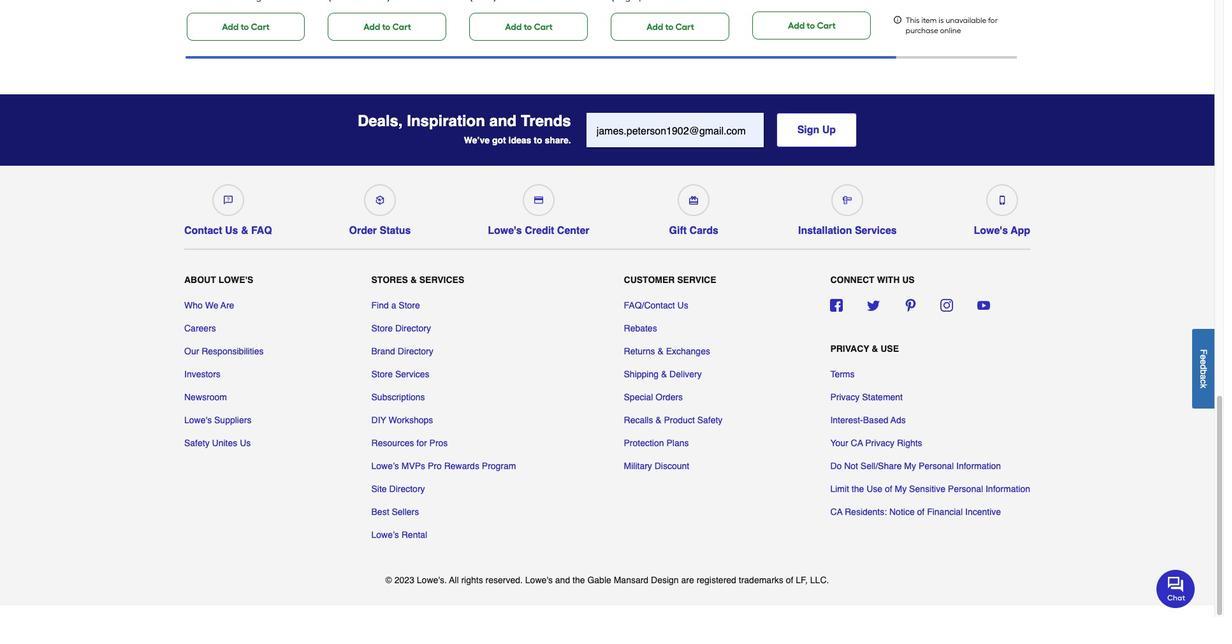 Task type: describe. For each thing, give the bounding box(es) containing it.
resources for pros link
[[372, 437, 448, 450]]

© 2023 lowe's. all rights reserved. lowe's and the gable mansard design are registered trademarks of lf, llc.
[[386, 575, 829, 585]]

shipping & delivery link
[[624, 368, 702, 381]]

product
[[664, 415, 695, 425]]

best sellers link
[[372, 506, 419, 518]]

personal inside do not sell/share my personal information link
[[919, 461, 954, 471]]

mvps
[[402, 461, 425, 471]]

share.
[[545, 135, 571, 145]]

unavailable
[[946, 16, 987, 25]]

recalls & product safety
[[624, 415, 723, 425]]

terms link
[[831, 368, 855, 381]]

sign up button
[[777, 113, 857, 147]]

1 e from the top
[[1199, 355, 1209, 360]]

& for shipping & delivery
[[661, 369, 667, 379]]

are
[[221, 300, 234, 311]]

a inside f e e d b a c k button
[[1199, 374, 1209, 379]]

are
[[681, 575, 694, 585]]

gift
[[669, 225, 687, 237]]

residents:
[[845, 507, 887, 517]]

services for installation services
[[855, 225, 897, 237]]

inspiration
[[407, 112, 485, 130]]

order
[[349, 225, 377, 237]]

returns & exchanges link
[[624, 345, 710, 358]]

deals,
[[358, 112, 403, 130]]

pickup image
[[376, 196, 385, 205]]

sign
[[798, 124, 820, 136]]

cart for 2nd add to cart list item from right
[[534, 22, 553, 33]]

lowe's credit center
[[488, 225, 590, 237]]

f e e d b a c k
[[1199, 349, 1209, 388]]

recalls
[[624, 415, 653, 425]]

orders
[[656, 392, 683, 402]]

customer service
[[624, 275, 717, 285]]

brand directory
[[372, 346, 434, 357]]

connect
[[831, 275, 875, 285]]

is
[[939, 16, 944, 25]]

notice
[[890, 507, 915, 517]]

2 add to cart list item from the left
[[328, 0, 449, 41]]

d
[[1199, 364, 1209, 369]]

our responsibilities link
[[184, 345, 264, 358]]

add to cart link for 2nd add to cart list item from right
[[470, 13, 588, 41]]

& for recalls & product safety
[[656, 415, 662, 425]]

incentive
[[966, 507, 1001, 517]]

installation
[[798, 225, 852, 237]]

service
[[677, 275, 717, 285]]

center
[[557, 225, 590, 237]]

exchanges
[[666, 346, 710, 357]]

1 vertical spatial my
[[895, 484, 907, 494]]

3 add to cart list item from the left
[[470, 0, 591, 41]]

ca residents: notice of financial incentive link
[[831, 506, 1001, 518]]

financial
[[927, 507, 963, 517]]

llc.
[[810, 575, 829, 585]]

we've
[[464, 135, 490, 145]]

this item is unavailable for purchase online
[[906, 16, 998, 35]]

rewards
[[444, 461, 480, 471]]

suppliers
[[214, 415, 252, 425]]

connect with us
[[831, 275, 915, 285]]

add to cart for 2nd add to cart list item from left
[[364, 22, 411, 33]]

privacy for privacy & use
[[831, 344, 870, 354]]

us for faq/contact
[[678, 300, 689, 311]]

ideas
[[509, 135, 532, 145]]

4 add to cart list item from the left
[[611, 0, 732, 41]]

our
[[184, 346, 199, 357]]

0 vertical spatial information
[[957, 461, 1001, 471]]

2 vertical spatial of
[[786, 575, 794, 585]]

safety inside safety unites us link
[[184, 438, 210, 448]]

lf,
[[796, 575, 808, 585]]

safety inside recalls & product safety link
[[697, 415, 723, 425]]

limit the use of my sensitive personal information link
[[831, 483, 1031, 496]]

pro
[[428, 461, 442, 471]]

rebates
[[624, 323, 657, 334]]

resources for pros
[[372, 438, 448, 448]]

interest-based ads link
[[831, 414, 906, 427]]

use for the
[[867, 484, 883, 494]]

subscriptions
[[372, 392, 425, 402]]

gable
[[588, 575, 611, 585]]

k
[[1199, 384, 1209, 388]]

0 horizontal spatial the
[[573, 575, 585, 585]]

lowe's for lowe's app
[[974, 225, 1008, 237]]

special orders link
[[624, 391, 683, 404]]

careers link
[[184, 322, 216, 335]]

lowe's mvps pro rewards program link
[[372, 460, 516, 473]]

lowe's suppliers
[[184, 415, 252, 425]]

this
[[906, 16, 920, 25]]

newsroom
[[184, 392, 227, 402]]

lowe's right reserved.
[[525, 575, 553, 585]]

site directory link
[[372, 483, 425, 496]]

resources
[[372, 438, 414, 448]]

ca inside ca residents: notice of financial incentive link
[[831, 507, 843, 517]]

best
[[372, 507, 389, 517]]

interest-based ads
[[831, 415, 906, 425]]

safety unites us link
[[184, 437, 251, 450]]

twitter image
[[867, 299, 880, 312]]

statement
[[862, 392, 903, 402]]

best sellers
[[372, 507, 419, 517]]

credit card image
[[534, 196, 543, 205]]

1 horizontal spatial and
[[555, 575, 570, 585]]

credit
[[525, 225, 554, 237]]

investors
[[184, 369, 221, 379]]

for inside this item is unavailable for purchase online
[[989, 16, 998, 25]]

special orders
[[624, 392, 683, 402]]

subscriptions link
[[372, 391, 425, 404]]

delivery
[[670, 369, 702, 379]]

order status
[[349, 225, 411, 237]]

add to cart link for fourth add to cart list item from right
[[187, 13, 305, 41]]

c
[[1199, 379, 1209, 384]]



Task type: vqa. For each thing, say whether or not it's contained in the screenshot.
Pro
yes



Task type: locate. For each thing, give the bounding box(es) containing it.
information
[[957, 461, 1001, 471], [986, 484, 1031, 494]]

& left delivery on the bottom
[[661, 369, 667, 379]]

directory for store directory
[[395, 323, 431, 334]]

of right notice
[[917, 507, 925, 517]]

directory up sellers in the bottom left of the page
[[389, 484, 425, 494]]

careers
[[184, 323, 216, 334]]

1 vertical spatial store
[[372, 323, 393, 334]]

2 e from the top
[[1199, 359, 1209, 364]]

use
[[881, 344, 899, 354], [867, 484, 883, 494]]

2 vertical spatial us
[[240, 438, 251, 448]]

and left the gable
[[555, 575, 570, 585]]

diy workshops link
[[372, 414, 433, 427]]

& for privacy & use
[[872, 344, 878, 354]]

sign up form
[[587, 113, 857, 149]]

1 horizontal spatial us
[[240, 438, 251, 448]]

1 horizontal spatial a
[[1199, 374, 1209, 379]]

status
[[380, 225, 411, 237]]

add to cart list item
[[187, 0, 308, 41], [328, 0, 449, 41], [470, 0, 591, 41], [611, 0, 732, 41]]

of down sell/share
[[885, 484, 893, 494]]

0 vertical spatial for
[[989, 16, 998, 25]]

of for financial
[[917, 507, 925, 517]]

& left faq
[[241, 225, 248, 237]]

customer
[[624, 275, 675, 285]]

a
[[391, 300, 396, 311], [1199, 374, 1209, 379]]

use up statement at the right
[[881, 344, 899, 354]]

1 horizontal spatial for
[[989, 16, 998, 25]]

us
[[903, 275, 915, 285]]

1 vertical spatial us
[[678, 300, 689, 311]]

1 vertical spatial for
[[417, 438, 427, 448]]

directory for site directory
[[389, 484, 425, 494]]

lowe's up site
[[372, 461, 399, 471]]

lowe's down best
[[372, 530, 399, 540]]

& down twitter icon
[[872, 344, 878, 354]]

based
[[863, 415, 889, 425]]

personal up limit the use of my sensitive personal information link in the bottom right of the page
[[919, 461, 954, 471]]

1 add to cart list item from the left
[[187, 0, 308, 41]]

instagram image
[[941, 299, 954, 312]]

shipping
[[624, 369, 659, 379]]

app
[[1011, 225, 1031, 237]]

of left lf,
[[786, 575, 794, 585]]

returns
[[624, 346, 655, 357]]

&
[[241, 225, 248, 237], [411, 275, 417, 285], [872, 344, 878, 354], [658, 346, 664, 357], [661, 369, 667, 379], [656, 415, 662, 425]]

0 vertical spatial safety
[[697, 415, 723, 425]]

for left pros
[[417, 438, 427, 448]]

add to cart link
[[753, 11, 871, 40], [187, 13, 305, 41], [328, 13, 447, 41], [470, 13, 588, 41], [611, 13, 730, 41]]

cards
[[690, 225, 719, 237]]

& right recalls
[[656, 415, 662, 425]]

privacy for privacy statement
[[831, 392, 860, 402]]

reserved.
[[486, 575, 523, 585]]

rental
[[402, 530, 427, 540]]

0 vertical spatial lowe's
[[372, 461, 399, 471]]

0 horizontal spatial and
[[490, 112, 517, 130]]

1 vertical spatial services
[[419, 275, 464, 285]]

contact us & faq link
[[184, 179, 272, 237]]

0 vertical spatial a
[[391, 300, 396, 311]]

services up connect with us
[[855, 225, 897, 237]]

lowe's app link
[[974, 179, 1031, 237]]

use for &
[[881, 344, 899, 354]]

lowe's left credit
[[488, 225, 522, 237]]

services
[[855, 225, 897, 237], [419, 275, 464, 285], [395, 369, 430, 379]]

for right 'unavailable'
[[989, 16, 998, 25]]

directory up "brand directory"
[[395, 323, 431, 334]]

limit the use of my sensitive personal information
[[831, 484, 1031, 494]]

for
[[989, 16, 998, 25], [417, 438, 427, 448]]

0 vertical spatial directory
[[395, 323, 431, 334]]

0 vertical spatial us
[[225, 225, 238, 237]]

1 vertical spatial of
[[917, 507, 925, 517]]

lowe's
[[488, 225, 522, 237], [974, 225, 1008, 237], [219, 275, 253, 285], [184, 415, 212, 425], [525, 575, 553, 585]]

1 vertical spatial the
[[573, 575, 585, 585]]

store directory link
[[372, 322, 431, 335]]

store
[[399, 300, 420, 311], [372, 323, 393, 334], [372, 369, 393, 379]]

faq/contact us link
[[624, 299, 689, 312]]

e up b
[[1199, 359, 1209, 364]]

my down rights
[[905, 461, 916, 471]]

brand directory link
[[372, 345, 434, 358]]

store services link
[[372, 368, 430, 381]]

my
[[905, 461, 916, 471], [895, 484, 907, 494]]

who we are link
[[184, 299, 234, 312]]

store for directory
[[372, 323, 393, 334]]

2 horizontal spatial of
[[917, 507, 925, 517]]

1 horizontal spatial of
[[885, 484, 893, 494]]

safety left unites at bottom
[[184, 438, 210, 448]]

and inside deals, inspiration and trends we've got ideas to share.
[[490, 112, 517, 130]]

lowe's mvps pro rewards program
[[372, 461, 516, 471]]

1 vertical spatial safety
[[184, 438, 210, 448]]

a inside find a store link
[[391, 300, 396, 311]]

2 lowe's from the top
[[372, 530, 399, 540]]

Email Address email field
[[587, 113, 764, 147]]

order status link
[[349, 179, 411, 237]]

2 horizontal spatial us
[[678, 300, 689, 311]]

services inside the store services link
[[395, 369, 430, 379]]

to inside deals, inspiration and trends we've got ideas to share.
[[534, 135, 542, 145]]

us right unites at bottom
[[240, 438, 251, 448]]

privacy up "terms" link
[[831, 344, 870, 354]]

services inside installation services link
[[855, 225, 897, 237]]

0 horizontal spatial safety
[[184, 438, 210, 448]]

add to cart for fourth add to cart list item from right
[[222, 22, 270, 33]]

faq/contact
[[624, 300, 675, 311]]

2 vertical spatial directory
[[389, 484, 425, 494]]

not
[[845, 461, 858, 471]]

& right returns
[[658, 346, 664, 357]]

facebook image
[[831, 299, 843, 312]]

0 horizontal spatial for
[[417, 438, 427, 448]]

us inside 'link'
[[678, 300, 689, 311]]

pros
[[430, 438, 448, 448]]

lowe's for lowe's rental
[[372, 530, 399, 540]]

lowe's.
[[417, 575, 447, 585]]

personal
[[919, 461, 954, 471], [948, 484, 983, 494]]

1 vertical spatial lowe's
[[372, 530, 399, 540]]

lowe's for lowe's suppliers
[[184, 415, 212, 425]]

privacy up sell/share
[[866, 438, 895, 448]]

0 vertical spatial my
[[905, 461, 916, 471]]

services right stores
[[419, 275, 464, 285]]

military
[[624, 461, 652, 471]]

interest-
[[831, 415, 863, 425]]

add to cart link for 4th add to cart list item from left
[[611, 13, 730, 41]]

store down brand
[[372, 369, 393, 379]]

trends
[[521, 112, 571, 130]]

the right limit
[[852, 484, 864, 494]]

customer care image
[[224, 196, 233, 205]]

up
[[823, 124, 836, 136]]

2 vertical spatial services
[[395, 369, 430, 379]]

ca inside your ca privacy rights link
[[851, 438, 863, 448]]

limit
[[831, 484, 849, 494]]

1 vertical spatial use
[[867, 484, 883, 494]]

us right contact
[[225, 225, 238, 237]]

ca
[[851, 438, 863, 448], [831, 507, 843, 517]]

services down brand directory link
[[395, 369, 430, 379]]

store up 'store directory' link
[[399, 300, 420, 311]]

who
[[184, 300, 203, 311]]

mobile image
[[998, 196, 1007, 205]]

0 vertical spatial personal
[[919, 461, 954, 471]]

0 vertical spatial privacy
[[831, 344, 870, 354]]

use down sell/share
[[867, 484, 883, 494]]

0 vertical spatial use
[[881, 344, 899, 354]]

1 vertical spatial privacy
[[831, 392, 860, 402]]

item
[[922, 16, 937, 25]]

0 horizontal spatial ca
[[831, 507, 843, 517]]

ca residents: notice of financial incentive
[[831, 507, 1001, 517]]

1 vertical spatial information
[[986, 484, 1031, 494]]

special
[[624, 392, 653, 402]]

cart for fourth add to cart list item from right
[[251, 22, 270, 33]]

online
[[940, 26, 961, 35]]

us down customer service
[[678, 300, 689, 311]]

lowe's down newsroom link
[[184, 415, 212, 425]]

dimensions image
[[843, 196, 852, 205]]

protection plans
[[624, 438, 689, 448]]

0 vertical spatial of
[[885, 484, 893, 494]]

services for store services
[[395, 369, 430, 379]]

cart for 4th add to cart list item from left
[[676, 22, 694, 33]]

pinterest image
[[904, 299, 917, 312]]

rights
[[897, 438, 923, 448]]

1 lowe's from the top
[[372, 461, 399, 471]]

gift card image
[[690, 196, 699, 205]]

add to cart for 2nd add to cart list item from right
[[505, 22, 553, 33]]

1 vertical spatial ca
[[831, 507, 843, 517]]

0 vertical spatial services
[[855, 225, 897, 237]]

sell/share
[[861, 461, 902, 471]]

0 horizontal spatial us
[[225, 225, 238, 237]]

f
[[1199, 349, 1209, 355]]

1 vertical spatial a
[[1199, 374, 1209, 379]]

0 vertical spatial the
[[852, 484, 864, 494]]

0 vertical spatial ca
[[851, 438, 863, 448]]

ca down limit
[[831, 507, 843, 517]]

lowe's for lowe's mvps pro rewards program
[[372, 461, 399, 471]]

safety right product
[[697, 415, 723, 425]]

0 horizontal spatial a
[[391, 300, 396, 311]]

program
[[482, 461, 516, 471]]

rebates link
[[624, 322, 657, 335]]

add to cart link for 2nd add to cart list item from left
[[328, 13, 447, 41]]

cart for 2nd add to cart list item from left
[[393, 22, 411, 33]]

and
[[490, 112, 517, 130], [555, 575, 570, 585]]

1 horizontal spatial safety
[[697, 415, 723, 425]]

safety
[[697, 415, 723, 425], [184, 438, 210, 448]]

personal inside limit the use of my sensitive personal information link
[[948, 484, 983, 494]]

my up notice
[[895, 484, 907, 494]]

privacy statement link
[[831, 391, 903, 404]]

1 horizontal spatial the
[[852, 484, 864, 494]]

privacy up 'interest-'
[[831, 392, 860, 402]]

& for stores & services
[[411, 275, 417, 285]]

& for returns & exchanges
[[658, 346, 664, 357]]

add to cart for 4th add to cart list item from left
[[647, 22, 694, 33]]

2 vertical spatial store
[[372, 369, 393, 379]]

returns & exchanges
[[624, 346, 710, 357]]

0 horizontal spatial of
[[786, 575, 794, 585]]

plans
[[667, 438, 689, 448]]

store directory
[[372, 323, 431, 334]]

us for contact
[[225, 225, 238, 237]]

a up the k
[[1199, 374, 1209, 379]]

find a store
[[372, 300, 420, 311]]

& right stores
[[411, 275, 417, 285]]

find a store link
[[372, 299, 420, 312]]

gift cards link
[[667, 179, 721, 237]]

and up got
[[490, 112, 517, 130]]

1 vertical spatial personal
[[948, 484, 983, 494]]

responsibilities
[[202, 346, 264, 357]]

sign up
[[798, 124, 836, 136]]

ca right your
[[851, 438, 863, 448]]

personal up incentive
[[948, 484, 983, 494]]

investors link
[[184, 368, 221, 381]]

lowe's up are
[[219, 275, 253, 285]]

2 vertical spatial privacy
[[866, 438, 895, 448]]

0 vertical spatial and
[[490, 112, 517, 130]]

the left the gable
[[573, 575, 585, 585]]

store up brand
[[372, 323, 393, 334]]

safety unites us
[[184, 438, 251, 448]]

lowe's rental
[[372, 530, 427, 540]]

directory for brand directory
[[398, 346, 434, 357]]

directory down 'store directory' link
[[398, 346, 434, 357]]

0 vertical spatial store
[[399, 300, 420, 311]]

lowe's left app on the top of the page
[[974, 225, 1008, 237]]

store for services
[[372, 369, 393, 379]]

youtube image
[[978, 299, 990, 312]]

store services
[[372, 369, 430, 379]]

a right find
[[391, 300, 396, 311]]

b
[[1199, 369, 1209, 374]]

lowe's for lowe's credit center
[[488, 225, 522, 237]]

of for my
[[885, 484, 893, 494]]

diy
[[372, 415, 386, 425]]

e up d
[[1199, 355, 1209, 360]]

lowe's credit center link
[[488, 179, 590, 237]]

privacy & use
[[831, 344, 899, 354]]

1 horizontal spatial ca
[[851, 438, 863, 448]]

ads
[[891, 415, 906, 425]]

1 vertical spatial and
[[555, 575, 570, 585]]

1 vertical spatial directory
[[398, 346, 434, 357]]

protection plans link
[[624, 437, 689, 450]]

your ca privacy rights
[[831, 438, 923, 448]]

site
[[372, 484, 387, 494]]

deals, inspiration and trends we've got ideas to share.
[[358, 112, 571, 145]]

chat invite button image
[[1157, 570, 1196, 608]]



